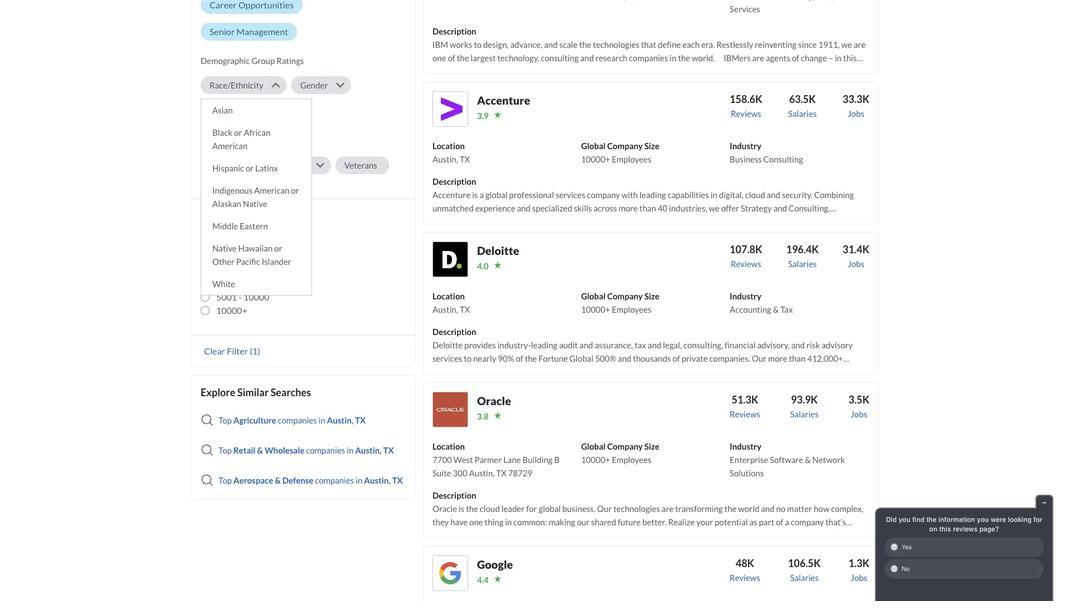 Task type: vqa. For each thing, say whether or not it's contained in the screenshot.
Accenture "Jobs"
yes



Task type: describe. For each thing, give the bounding box(es) containing it.
or for parent
[[236, 160, 244, 171]]

0 vertical spatial companies
[[278, 416, 317, 426]]

0 vertical spatial global
[[539, 504, 561, 514]]

deloitte image
[[433, 242, 468, 278]]

- for 201
[[233, 252, 237, 263]]

that's
[[826, 518, 846, 528]]

oracle inside description oracle is the cloud leader for global business. our technologies are transforming the world and no matter how complex, they have one thing in common: making our shared future better. realize your potential as part of a company that's innovating solutions to global challenges that affect billions of lives. visit oracle.com/careers.
[[433, 504, 457, 514]]

501 - 1000
[[216, 265, 259, 276]]

no
[[902, 566, 910, 573]]

jobs for google
[[851, 573, 867, 584]]

global company size
[[201, 210, 295, 222]]

salaries for oracle
[[790, 410, 819, 420]]

201 - 500
[[216, 252, 254, 263]]

reviews for accenture
[[731, 109, 761, 119]]

explore similar searches
[[201, 387, 311, 399]]

reviews for google
[[730, 573, 760, 584]]

company for deloitte
[[607, 291, 643, 301]]

west
[[454, 455, 473, 465]]

companies for wholesale
[[306, 446, 345, 456]]

agriculture
[[233, 416, 276, 426]]

50
[[228, 225, 238, 236]]

and
[[761, 504, 775, 514]]

size for accenture
[[644, 141, 660, 151]]

158.6k reviews
[[730, 93, 762, 119]]

hispanic
[[212, 163, 244, 173]]

1
[[216, 225, 221, 236]]

matter
[[787, 504, 812, 514]]

business
[[730, 154, 762, 164]]

clear filter (1) button
[[201, 346, 264, 357]]

native inside indigenous american or alaskan native
[[243, 199, 267, 209]]

1 horizontal spatial of
[[776, 518, 783, 528]]

industry for oracle
[[730, 442, 761, 452]]

this
[[939, 526, 951, 534]]

alaskan
[[212, 199, 241, 209]]

industry for accenture
[[730, 141, 761, 151]]

to
[[508, 531, 515, 541]]

consulting
[[763, 154, 803, 164]]

106.5k salaries
[[788, 558, 821, 584]]

10000
[[243, 292, 269, 303]]

or inside native hawaiian or other pacific islander
[[274, 244, 282, 254]]

company for oracle
[[607, 442, 643, 452]]

top for top aerospace & defense companies in austin, tx
[[218, 476, 232, 486]]

- for 5001
[[239, 292, 242, 303]]

as
[[750, 518, 757, 528]]

black or african american
[[212, 128, 270, 151]]

senior management button
[[201, 23, 297, 41]]

jobs for deloitte
[[848, 259, 864, 269]]

building
[[523, 455, 553, 465]]

33.3k jobs
[[843, 93, 869, 119]]

future
[[618, 518, 641, 528]]

1000
[[238, 265, 259, 276]]

31.4k jobs
[[843, 244, 869, 269]]

american inside indigenous american or alaskan native
[[254, 186, 289, 196]]

107.8k
[[730, 244, 762, 256]]

5000
[[243, 279, 264, 289]]

affect
[[598, 531, 619, 541]]

middle eastern
[[212, 221, 268, 231]]

american inside 'black or african american'
[[212, 141, 248, 151]]

enterprise
[[730, 455, 768, 465]]

size for deloitte
[[644, 291, 660, 301]]

billions
[[620, 531, 647, 541]]

our
[[597, 504, 612, 514]]

tx inside the location 7700 west parmer lane building b suite 300 austin, tx 78729
[[496, 469, 507, 479]]

solutions
[[730, 469, 764, 479]]

filter
[[227, 346, 248, 357]]

software
[[770, 455, 803, 465]]

cloud
[[480, 504, 500, 514]]

jobs for oracle
[[851, 410, 867, 420]]

& for industry accounting & tax
[[773, 305, 779, 315]]

demographic
[[201, 56, 250, 66]]

suite
[[433, 469, 451, 479]]

1 you from the left
[[899, 516, 911, 524]]

top retail & wholesale companies in austin, tx
[[218, 446, 394, 456]]

- for 1
[[223, 225, 226, 236]]

3.5k jobs
[[849, 394, 869, 420]]

no
[[776, 504, 786, 514]]

sexual
[[210, 107, 233, 117]]

asian
[[212, 105, 233, 115]]

challenges
[[541, 531, 579, 541]]

information
[[730, 0, 773, 1]]

global for accenture
[[581, 141, 606, 151]]

information
[[938, 516, 975, 524]]

global company size 10000+ employees for accenture
[[581, 141, 660, 164]]

sexual orientation
[[210, 107, 278, 117]]

the for did
[[927, 516, 937, 524]]

page?
[[980, 526, 999, 534]]

b
[[554, 455, 560, 465]]

78729
[[508, 469, 532, 479]]

or for black
[[234, 128, 242, 138]]

world
[[738, 504, 759, 514]]

are
[[662, 504, 674, 514]]

technology
[[775, 0, 817, 1]]

eastern
[[240, 221, 268, 231]]

black
[[212, 128, 232, 138]]

3 description from the top
[[433, 327, 476, 337]]

location for oracle
[[433, 442, 465, 452]]

indigenous
[[212, 186, 253, 196]]

93.9k
[[791, 394, 818, 406]]

hawaiian
[[238, 244, 273, 254]]

3.5k
[[849, 394, 869, 406]]

top for top agriculture companies in austin, tx
[[218, 416, 232, 426]]

company
[[791, 518, 824, 528]]

4.0
[[477, 261, 489, 271]]

196.4k salaries
[[786, 244, 819, 269]]

people
[[210, 134, 235, 144]]

employees for accenture
[[612, 154, 651, 164]]

the for description
[[466, 504, 478, 514]]

they
[[433, 518, 449, 528]]

better.
[[642, 518, 667, 528]]

parent
[[210, 160, 234, 171]]

google
[[477, 558, 513, 572]]

gender
[[300, 80, 328, 90]]

3.9
[[477, 111, 489, 121]]

companies for defense
[[315, 476, 354, 486]]

salaries for deloitte
[[788, 259, 817, 269]]

location for accenture
[[433, 141, 465, 151]]

accenture image
[[433, 91, 468, 127]]

group
[[251, 56, 275, 66]]

top for top retail & wholesale companies in austin, tx
[[218, 446, 232, 456]]

employees for oracle
[[612, 455, 651, 465]]

1 horizontal spatial the
[[724, 504, 737, 514]]

industry business consulting
[[730, 141, 803, 164]]

retail
[[233, 446, 256, 456]]

a
[[785, 518, 789, 528]]

our
[[577, 518, 590, 528]]

disabilities
[[254, 134, 295, 144]]

middle
[[212, 221, 238, 231]]

(1)
[[250, 346, 260, 357]]

employees for deloitte
[[612, 305, 651, 315]]

industry for deloitte
[[730, 291, 761, 301]]

aerospace
[[233, 476, 273, 486]]



Task type: locate. For each thing, give the bounding box(es) containing it.
location down accenture image
[[433, 141, 465, 151]]

thing
[[485, 518, 503, 528]]

or up islander
[[274, 244, 282, 254]]

jobs down 31.4k
[[848, 259, 864, 269]]

1 vertical spatial location
[[433, 291, 465, 301]]

0 vertical spatial industry
[[730, 141, 761, 151]]

of left a
[[776, 518, 783, 528]]

- right 201
[[233, 252, 237, 263]]

0 vertical spatial employees
[[612, 154, 651, 164]]

location austin, tx down accenture image
[[433, 141, 470, 164]]

you right did
[[899, 516, 911, 524]]

107.8k reviews
[[730, 244, 762, 269]]

2 vertical spatial top
[[218, 476, 232, 486]]

oracle image
[[433, 392, 468, 428]]

51 - 200
[[216, 239, 249, 249]]

global for deloitte
[[581, 291, 606, 301]]

10000+ for deloitte
[[581, 305, 610, 315]]

find
[[912, 516, 925, 524]]

the inside did you find the information you were looking for on this reviews page?
[[927, 516, 937, 524]]

2 you from the left
[[977, 516, 989, 524]]

& for top retail & wholesale companies in austin, tx
[[257, 446, 263, 456]]

business.
[[562, 504, 596, 514]]

one
[[469, 518, 483, 528]]

company
[[607, 141, 643, 151], [232, 210, 275, 222], [607, 291, 643, 301], [607, 442, 643, 452]]

- for 501
[[233, 265, 237, 276]]

& left network
[[805, 455, 811, 465]]

& inside the industry accounting & tax
[[773, 305, 779, 315]]

1 horizontal spatial you
[[977, 516, 989, 524]]

jobs
[[848, 109, 864, 119], [848, 259, 864, 269], [851, 410, 867, 420], [851, 573, 867, 584]]

american down latinx
[[254, 186, 289, 196]]

3 location from the top
[[433, 442, 465, 452]]

hispanic or latinx
[[212, 163, 278, 173]]

48k reviews
[[730, 558, 760, 584]]

2 industry from the top
[[730, 291, 761, 301]]

- for 51
[[228, 239, 231, 249]]

family
[[245, 160, 270, 171]]

1 horizontal spatial native
[[243, 199, 267, 209]]

2 vertical spatial industry
[[730, 442, 761, 452]]

1 - 50
[[216, 225, 238, 236]]

reviews inside the 107.8k reviews
[[731, 259, 761, 269]]

jobs down 1.3k on the right of the page
[[851, 573, 867, 584]]

- right the 51
[[228, 239, 231, 249]]

1 vertical spatial native
[[212, 244, 237, 254]]

tax
[[780, 305, 793, 315]]

oracle.com/careers.
[[695, 531, 767, 541]]

or for hispanic
[[246, 163, 254, 173]]

2 horizontal spatial the
[[927, 516, 937, 524]]

1 horizontal spatial for
[[1034, 516, 1042, 524]]

1 horizontal spatial american
[[254, 186, 289, 196]]

the right is
[[466, 504, 478, 514]]

common:
[[514, 518, 547, 528]]

top agriculture companies in austin, tx
[[218, 416, 366, 426]]

salaries down 93.9k
[[790, 410, 819, 420]]

transforming
[[675, 504, 723, 514]]

or inside 'black or african american'
[[234, 128, 242, 138]]

company for accenture
[[607, 141, 643, 151]]

top down explore on the bottom left of the page
[[218, 416, 232, 426]]

10000+
[[581, 154, 610, 164], [581, 305, 610, 315], [216, 305, 247, 316], [581, 455, 610, 465]]

reviews for oracle
[[730, 410, 760, 420]]

reviews for deloitte
[[731, 259, 761, 269]]

management
[[236, 26, 288, 37]]

& left defense
[[275, 476, 281, 486]]

native up other
[[212, 244, 237, 254]]

- right the 501 at the left top of page
[[233, 265, 237, 276]]

industry up accounting
[[730, 291, 761, 301]]

0 horizontal spatial you
[[899, 516, 911, 524]]

jobs inside '1.3k jobs'
[[851, 573, 867, 584]]

native
[[243, 199, 267, 209], [212, 244, 237, 254]]

2 vertical spatial location
[[433, 442, 465, 452]]

salaries inside 196.4k salaries
[[788, 259, 817, 269]]

network
[[812, 455, 845, 465]]

location inside the location 7700 west parmer lane building b suite 300 austin, tx 78729
[[433, 442, 465, 452]]

reviews down 107.8k
[[731, 259, 761, 269]]

industry inside industry business consulting
[[730, 141, 761, 151]]

american down black
[[212, 141, 248, 151]]

0 horizontal spatial oracle
[[433, 504, 457, 514]]

of down better.
[[648, 531, 656, 541]]

salaries inside 106.5k salaries
[[790, 573, 819, 584]]

in inside description oracle is the cloud leader for global business. our technologies are transforming the world and no matter how complex, they have one thing in common: making our shared future better. realize your potential as part of a company that's innovating solutions to global challenges that affect billions of lives. visit oracle.com/careers.
[[505, 518, 512, 528]]

1 vertical spatial companies
[[306, 446, 345, 456]]

0 vertical spatial american
[[212, 141, 248, 151]]

jobs inside 33.3k jobs
[[848, 109, 864, 119]]

158.6k
[[730, 93, 762, 105]]

1 global company size 10000+ employees from the top
[[581, 141, 660, 164]]

2 vertical spatial global company size 10000+ employees
[[581, 442, 660, 465]]

industry up business
[[730, 141, 761, 151]]

global up making
[[539, 504, 561, 514]]

for right looking
[[1034, 516, 1042, 524]]

2 global company size 10000+ employees from the top
[[581, 291, 660, 315]]

companies up top aerospace & defense companies in austin, tx
[[306, 446, 345, 456]]

1 industry from the top
[[730, 141, 761, 151]]

& inside 'industry enterprise software & network solutions'
[[805, 455, 811, 465]]

size for oracle
[[644, 442, 660, 452]]

the
[[466, 504, 478, 514], [724, 504, 737, 514], [927, 516, 937, 524]]

- right the 1
[[223, 225, 226, 236]]

industry
[[730, 141, 761, 151], [730, 291, 761, 301], [730, 442, 761, 452]]

2 description from the top
[[433, 177, 476, 187]]

or right black
[[234, 128, 242, 138]]

501
[[216, 265, 232, 276]]

reviews down 51.3k
[[730, 410, 760, 420]]

& for top aerospace & defense companies in austin, tx
[[275, 476, 281, 486]]

industry inside the industry accounting & tax
[[730, 291, 761, 301]]

location for deloitte
[[433, 291, 465, 301]]

1.3k
[[849, 558, 869, 570]]

106.5k
[[788, 558, 821, 570]]

global for oracle
[[581, 442, 606, 452]]

3 global company size 10000+ employees from the top
[[581, 442, 660, 465]]

93.9k salaries
[[790, 394, 819, 420]]

for inside did you find the information you were looking for on this reviews page?
[[1034, 516, 1042, 524]]

1 vertical spatial top
[[218, 446, 232, 456]]

2 top from the top
[[218, 446, 232, 456]]

0 vertical spatial oracle
[[477, 395, 511, 408]]

shared
[[591, 518, 616, 528]]

salaries for accenture
[[788, 109, 817, 119]]

reviews down 48k
[[730, 573, 760, 584]]

1 vertical spatial of
[[648, 531, 656, 541]]

- left 5000
[[239, 279, 242, 289]]

jobs inside 3.5k jobs
[[851, 410, 867, 420]]

part
[[759, 518, 774, 528]]

& left tax
[[773, 305, 779, 315]]

oracle up "3.8"
[[477, 395, 511, 408]]

salaries down 63.5k
[[788, 109, 817, 119]]

0 vertical spatial location austin, tx
[[433, 141, 470, 164]]

location up '7700'
[[433, 442, 465, 452]]

reviews down 158.6k
[[731, 109, 761, 119]]

or
[[234, 128, 242, 138], [236, 160, 244, 171], [246, 163, 254, 173], [291, 186, 299, 196], [274, 244, 282, 254]]

you up page?
[[977, 516, 989, 524]]

top aerospace & defense companies in austin, tx
[[218, 476, 403, 486]]

jobs down 3.5k
[[851, 410, 867, 420]]

or left the family
[[236, 160, 244, 171]]

global down common:
[[517, 531, 539, 541]]

- for 1001
[[239, 279, 242, 289]]

potential
[[715, 518, 748, 528]]

description oracle is the cloud leader for global business. our technologies are transforming the world and no matter how complex, they have one thing in common: making our shared future better. realize your potential as part of a company that's innovating solutions to global challenges that affect billions of lives. visit oracle.com/careers.
[[433, 491, 863, 541]]

white
[[212, 279, 235, 289]]

with
[[236, 134, 253, 144]]

services
[[730, 4, 760, 14]]

senior management
[[210, 26, 288, 37]]

realize
[[668, 518, 695, 528]]

1.3k jobs
[[849, 558, 869, 584]]

1 location austin, tx from the top
[[433, 141, 470, 164]]

location austin, tx for accenture
[[433, 141, 470, 164]]

1 vertical spatial global company size 10000+ employees
[[581, 291, 660, 315]]

accounting
[[730, 305, 771, 315]]

oracle
[[477, 395, 511, 408], [433, 504, 457, 514]]

jobs down 33.3k
[[848, 109, 864, 119]]

native up global company size
[[243, 199, 267, 209]]

orientation
[[235, 107, 278, 117]]

1 vertical spatial for
[[1034, 516, 1042, 524]]

reviews inside 158.6k reviews
[[731, 109, 761, 119]]

1 vertical spatial american
[[254, 186, 289, 196]]

companies
[[278, 416, 317, 426], [306, 446, 345, 456], [315, 476, 354, 486]]

industry inside 'industry enterprise software & network solutions'
[[730, 442, 761, 452]]

companies down searches
[[278, 416, 317, 426]]

1 vertical spatial employees
[[612, 305, 651, 315]]

complex,
[[831, 504, 863, 514]]

global company size 10000+ employees for deloitte
[[581, 291, 660, 315]]

1 vertical spatial industry
[[730, 291, 761, 301]]

similar
[[237, 387, 269, 399]]

jobs for accenture
[[848, 109, 864, 119]]

salaries down 106.5k
[[790, 573, 819, 584]]

33.3k
[[843, 93, 869, 105]]

1 top from the top
[[218, 416, 232, 426]]

top left retail
[[218, 446, 232, 456]]

is
[[459, 504, 464, 514]]

- down 1001 - 5000
[[239, 292, 242, 303]]

salaries for google
[[790, 573, 819, 584]]

senior
[[210, 26, 235, 37]]

location down deloitte "image"
[[433, 291, 465, 301]]

2 employees from the top
[[612, 305, 651, 315]]

4 description from the top
[[433, 491, 476, 501]]

industry up enterprise
[[730, 442, 761, 452]]

salaries
[[788, 109, 817, 119], [788, 259, 817, 269], [790, 410, 819, 420], [790, 573, 819, 584]]

lives.
[[657, 531, 675, 541]]

2 vertical spatial companies
[[315, 476, 354, 486]]

0 horizontal spatial for
[[526, 504, 537, 514]]

0 horizontal spatial native
[[212, 244, 237, 254]]

10000+ for oracle
[[581, 455, 610, 465]]

companies right defense
[[315, 476, 354, 486]]

jobs inside 31.4k jobs
[[848, 259, 864, 269]]

1 description from the top
[[433, 26, 476, 36]]

0 vertical spatial of
[[776, 518, 783, 528]]

the up the potential at the bottom right of the page
[[724, 504, 737, 514]]

or down caregiver
[[291, 186, 299, 196]]

1 horizontal spatial oracle
[[477, 395, 511, 408]]

native inside native hawaiian or other pacific islander
[[212, 244, 237, 254]]

51.3k
[[732, 394, 758, 406]]

1 location from the top
[[433, 141, 465, 151]]

3 employees from the top
[[612, 455, 651, 465]]

description
[[433, 26, 476, 36], [433, 177, 476, 187], [433, 327, 476, 337], [433, 491, 476, 501]]

parmer
[[475, 455, 502, 465]]

oracle up they
[[433, 504, 457, 514]]

islander
[[262, 257, 291, 267]]

in
[[319, 416, 325, 426], [347, 446, 354, 456], [356, 476, 362, 486], [505, 518, 512, 528]]

location austin, tx down deloitte "image"
[[433, 291, 470, 315]]

2 vertical spatial employees
[[612, 455, 651, 465]]

0 horizontal spatial of
[[648, 531, 656, 541]]

2 location austin, tx from the top
[[433, 291, 470, 315]]

63.5k salaries
[[788, 93, 817, 119]]

industry enterprise software & network solutions
[[730, 442, 845, 479]]

0 vertical spatial global company size 10000+ employees
[[581, 141, 660, 164]]

how
[[814, 504, 830, 514]]

native hawaiian or other pacific islander
[[212, 244, 291, 267]]

demographic group ratings
[[201, 56, 304, 66]]

51.3k reviews
[[730, 394, 760, 420]]

top
[[218, 416, 232, 426], [218, 446, 232, 456], [218, 476, 232, 486]]

location austin, tx for deloitte
[[433, 291, 470, 315]]

technologies
[[613, 504, 660, 514]]

0 vertical spatial for
[[526, 504, 537, 514]]

0 horizontal spatial the
[[466, 504, 478, 514]]

google image
[[433, 556, 468, 592]]

reviews
[[953, 526, 978, 534]]

7700
[[433, 455, 452, 465]]

people with disabilities
[[210, 134, 295, 144]]

& right retail
[[257, 446, 263, 456]]

0 vertical spatial location
[[433, 141, 465, 151]]

4.4
[[477, 576, 489, 586]]

global company size 10000+ employees for oracle
[[581, 442, 660, 465]]

the up on
[[927, 516, 937, 524]]

austin, inside the location 7700 west parmer lane building b suite 300 austin, tx 78729
[[469, 469, 495, 479]]

1001 - 5000
[[216, 279, 264, 289]]

0 vertical spatial top
[[218, 416, 232, 426]]

did you find the information you were looking for on this reviews page?
[[886, 516, 1042, 534]]

-
[[223, 225, 226, 236], [228, 239, 231, 249], [233, 252, 237, 263], [233, 265, 237, 276], [239, 279, 242, 289], [239, 292, 242, 303]]

for up common:
[[526, 504, 537, 514]]

2 location from the top
[[433, 291, 465, 301]]

for inside description oracle is the cloud leader for global business. our technologies are transforming the world and no matter how complex, they have one thing in common: making our shared future better. realize your potential as part of a company that's innovating solutions to global challenges that affect billions of lives. visit oracle.com/careers.
[[526, 504, 537, 514]]

or inside indigenous american or alaskan native
[[291, 186, 299, 196]]

5001
[[216, 292, 237, 303]]

1 vertical spatial location austin, tx
[[433, 291, 470, 315]]

description inside description oracle is the cloud leader for global business. our technologies are transforming the world and no matter how complex, they have one thing in common: making our shared future better. realize your potential as part of a company that's innovating solutions to global challenges that affect billions of lives. visit oracle.com/careers.
[[433, 491, 476, 501]]

top left 'aerospace'
[[218, 476, 232, 486]]

african
[[244, 128, 270, 138]]

1 employees from the top
[[612, 154, 651, 164]]

10000+ for accenture
[[581, 154, 610, 164]]

3 industry from the top
[[730, 442, 761, 452]]

or left latinx
[[246, 163, 254, 173]]

0 vertical spatial native
[[243, 199, 267, 209]]

location 7700 west parmer lane building b suite 300 austin, tx 78729
[[433, 442, 560, 479]]

salaries down 196.4k
[[788, 259, 817, 269]]

1 vertical spatial global
[[517, 531, 539, 541]]

0 horizontal spatial american
[[212, 141, 248, 151]]

3 top from the top
[[218, 476, 232, 486]]

196.4k
[[786, 244, 819, 256]]

48k
[[736, 558, 754, 570]]

1 vertical spatial oracle
[[433, 504, 457, 514]]

5001 - 10000
[[216, 292, 269, 303]]



